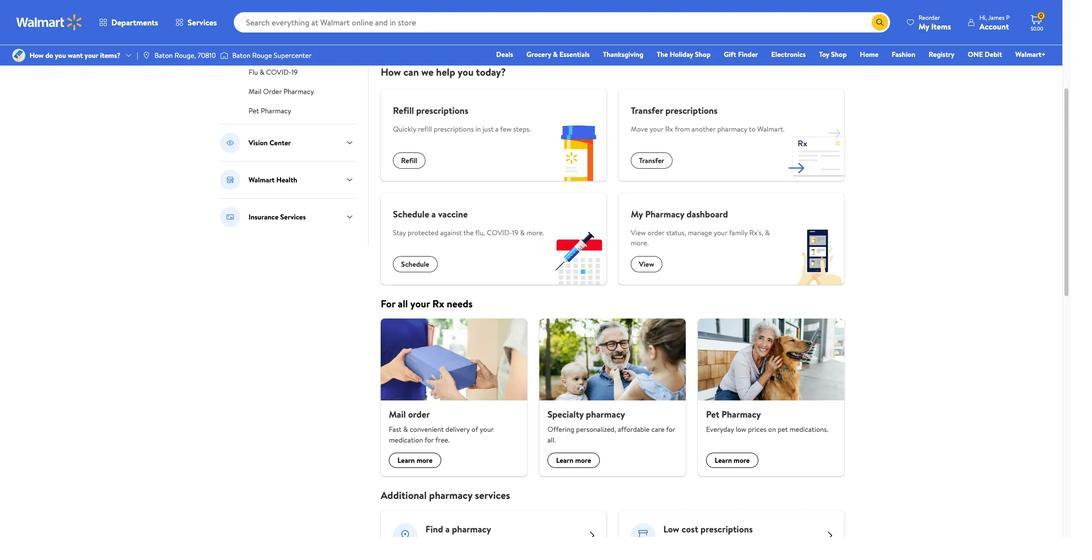 Task type: vqa. For each thing, say whether or not it's contained in the screenshot.
bottommost the a
yes



Task type: describe. For each thing, give the bounding box(es) containing it.
walmart health image
[[220, 170, 240, 190]]

medications.
[[790, 425, 828, 435]]

delivery
[[446, 425, 470, 435]]

deals
[[496, 49, 513, 59]]

1 vertical spatial my
[[631, 208, 643, 221]]

thanksgiving
[[603, 49, 644, 59]]

toy
[[819, 49, 829, 59]]

order
[[263, 86, 282, 97]]

schedule button
[[393, 256, 437, 273]]

refill prescriptions. quickly refill medications in just a few steps. refill. image
[[551, 125, 607, 181]]

0 $0.00
[[1031, 11, 1043, 32]]

finder
[[738, 49, 758, 59]]

2 horizontal spatial a
[[495, 124, 499, 134]]

your inside view order status, manage your family rx's, & more.
[[714, 228, 728, 238]]

deals link
[[492, 49, 518, 60]]

1 shop from the left
[[695, 49, 711, 59]]

walmart insurance services image
[[220, 207, 240, 227]]

vision center
[[249, 138, 291, 148]]

schedule for now
[[771, 23, 803, 34]]

debit
[[985, 49, 1002, 59]]

rouge
[[252, 50, 272, 60]]

p
[[1006, 13, 1010, 22]]

stay protected against the flu, covid-19 & more.
[[393, 228, 544, 238]]

stay
[[393, 228, 406, 238]]

how can we help you today?
[[381, 65, 506, 79]]

covid- inside testing & treatment: strep throat, flu & covid-19
[[266, 67, 291, 77]]

departments button
[[90, 10, 167, 35]]

reorder my items
[[919, 13, 951, 32]]

schedule a vaccine
[[393, 208, 468, 221]]

your right the all
[[410, 297, 430, 311]]

view for view
[[639, 259, 654, 269]]

$4 prescriptions
[[249, 17, 298, 27]]

care
[[651, 425, 665, 435]]

another
[[692, 124, 716, 134]]

how for how do you want your items?
[[29, 50, 44, 60]]

prescriptions inside low cost prescriptions link
[[701, 523, 753, 536]]

 image for baton
[[142, 51, 150, 59]]

gift
[[724, 49, 736, 59]]

quickly refill prescriptions in just a few steps.
[[393, 124, 531, 134]]

additional pharmacy services
[[381, 489, 510, 502]]

low cost prescriptions link
[[619, 511, 844, 537]]

for
[[381, 297, 395, 311]]

more for pharmacy
[[734, 456, 750, 466]]

find a pharmacy. locations, hours, contact info and more. image
[[393, 524, 417, 537]]

mail order fast & convenient delivery of your medication for free.
[[389, 408, 494, 446]]

throat,
[[332, 56, 354, 66]]

mail order list item
[[375, 319, 533, 477]]

gift finder
[[724, 49, 758, 59]]

low cost prescriptions
[[663, 523, 753, 536]]

status,
[[666, 228, 686, 238]]

1 vertical spatial you
[[458, 65, 474, 79]]

your inside mail order fast & convenient delivery of your medication for free.
[[480, 425, 494, 435]]

electronics
[[771, 49, 806, 59]]

vaccine
[[438, 208, 468, 221]]

transfer prescriptions
[[631, 104, 718, 117]]

vision
[[249, 138, 268, 148]]

pet
[[778, 425, 788, 435]]

& inside mail order fast & convenient delivery of your medication for free.
[[403, 425, 408, 435]]

pharmacy for my pharmacy dashboard
[[645, 208, 684, 221]]

flu
[[249, 67, 258, 77]]

transfer for transfer prescriptions
[[631, 104, 663, 117]]

refill button
[[393, 153, 426, 169]]

more for order
[[417, 456, 433, 466]]

walmart.
[[757, 124, 785, 134]]

mail for order
[[249, 86, 261, 97]]

how do you want your items?
[[29, 50, 121, 60]]

testing & treatment: strep throat, flu & covid-19 link
[[249, 55, 354, 77]]

offering
[[548, 425, 574, 435]]

walmart+ link
[[1011, 49, 1050, 60]]

departments
[[111, 17, 158, 28]]

do
[[45, 50, 53, 60]]

walmart health
[[249, 175, 297, 185]]

free.
[[435, 435, 450, 446]]

prescriptions up from
[[665, 104, 718, 117]]

fashion
[[892, 49, 916, 59]]

transfer prescriptions. move your rx from another pharmacy to walmart. transfer. image
[[789, 125, 844, 181]]

manage
[[688, 228, 712, 238]]

pharmacy for specialty pharmacy
[[278, 37, 309, 47]]

all
[[398, 297, 408, 311]]

medication
[[389, 435, 423, 446]]

in
[[475, 124, 481, 134]]

learn more for pharmacy
[[715, 456, 750, 466]]

specialty pharmacy link
[[249, 36, 309, 47]]

rouge,
[[174, 50, 196, 60]]

against
[[440, 228, 462, 238]]

my pharmacy dashboard. view order status, manage your family rx's and more. view. image
[[789, 229, 844, 285]]

pet for pet pharmacy everyday low prices on pet medications.
[[706, 408, 720, 421]]

search icon image
[[876, 18, 884, 26]]

testing & treatment: strep throat, flu & covid-19
[[249, 56, 354, 77]]

learn more for pharmacy
[[556, 456, 591, 466]]

pet pharmacy everyday low prices on pet medications.
[[706, 408, 828, 435]]

more for pharmacy
[[575, 456, 591, 466]]

grocery & essentials
[[526, 49, 590, 59]]

low
[[736, 425, 746, 435]]

items?
[[100, 50, 121, 60]]

1 horizontal spatial 19
[[512, 228, 518, 238]]

pharmacy down testing & treatment: strep throat, flu & covid-19
[[284, 86, 314, 97]]

refill for refill
[[401, 156, 417, 166]]

move
[[631, 124, 648, 134]]

|
[[137, 50, 138, 60]]

the
[[464, 228, 474, 238]]

view for view order status, manage your family rx's, & more.
[[631, 228, 646, 238]]

services inside dropdown button
[[188, 17, 217, 28]]

refill for refill prescriptions
[[393, 104, 414, 117]]

hi,
[[980, 13, 987, 22]]

prices
[[748, 425, 767, 435]]

a for find a pharmacy
[[445, 523, 450, 536]]

thanksgiving link
[[598, 49, 648, 60]]

mail order pharmacy link
[[249, 85, 314, 97]]

fast
[[389, 425, 402, 435]]

0 vertical spatial you
[[55, 50, 66, 60]]

steps.
[[513, 124, 531, 134]]

affordable
[[618, 425, 650, 435]]

the holiday shop
[[657, 49, 711, 59]]

strep
[[314, 56, 330, 66]]

low
[[663, 523, 679, 536]]

hi, james p account
[[980, 13, 1010, 32]]



Task type: locate. For each thing, give the bounding box(es) containing it.
the
[[657, 49, 668, 59]]

pet inside pet pharmacy everyday low prices on pet medications.
[[706, 408, 720, 421]]

additional
[[381, 489, 427, 502]]

learn down offering
[[556, 456, 574, 466]]

order up convenient
[[408, 408, 430, 421]]

home
[[860, 49, 879, 59]]

1 horizontal spatial pet
[[706, 408, 720, 421]]

1 horizontal spatial specialty
[[548, 408, 584, 421]]

rx's,
[[749, 228, 763, 238]]

more down low
[[734, 456, 750, 466]]

2 horizontal spatial learn more
[[715, 456, 750, 466]]

schedule up stay
[[393, 208, 429, 221]]

schedule down protected
[[401, 259, 429, 269]]

1 vertical spatial schedule
[[393, 208, 429, 221]]

move your rx from another pharmacy to walmart.
[[631, 124, 785, 134]]

learn more inside mail order list item
[[398, 456, 433, 466]]

& right rouge
[[272, 56, 277, 66]]

shop
[[695, 49, 711, 59], [831, 49, 847, 59]]

0 horizontal spatial shop
[[695, 49, 711, 59]]

baton up "flu"
[[232, 50, 250, 60]]

1 horizontal spatial rx
[[665, 124, 673, 134]]

& right the grocery
[[553, 49, 558, 59]]

0 horizontal spatial pet
[[249, 106, 259, 116]]

you
[[55, 50, 66, 60], [458, 65, 474, 79]]

covid- right flu,
[[487, 228, 512, 238]]

a
[[495, 124, 499, 134], [431, 208, 436, 221], [445, 523, 450, 536]]

1 horizontal spatial covid-
[[487, 228, 512, 238]]

pharmacy for pet pharmacy
[[261, 106, 291, 116]]

0
[[1039, 11, 1043, 20]]

learn for pet
[[715, 456, 732, 466]]

learn more down offering
[[556, 456, 591, 466]]

0 vertical spatial services
[[188, 17, 217, 28]]

your right move
[[650, 124, 664, 134]]

transfer inside button
[[639, 156, 664, 166]]

0 horizontal spatial how
[[29, 50, 44, 60]]

for down convenient
[[425, 435, 434, 446]]

1 vertical spatial a
[[431, 208, 436, 221]]

0 vertical spatial mail
[[249, 86, 261, 97]]

pharmacy left to at the right top of page
[[717, 124, 747, 134]]

1 baton from the left
[[154, 50, 173, 60]]

list
[[375, 319, 851, 477]]

my inside reorder my items
[[919, 21, 929, 32]]

specialty for pharmacy
[[249, 37, 276, 47]]

items
[[931, 21, 951, 32]]

learn more for order
[[398, 456, 433, 466]]

3 learn more from the left
[[715, 456, 750, 466]]

70810
[[198, 50, 216, 60]]

mail left order
[[249, 86, 261, 97]]

essentials
[[560, 49, 590, 59]]

prescriptions left in
[[434, 124, 474, 134]]

more inside specialty pharmacy 'list item'
[[575, 456, 591, 466]]

your
[[85, 50, 98, 60], [650, 124, 664, 134], [714, 228, 728, 238], [410, 297, 430, 311], [480, 425, 494, 435]]

mail for order
[[389, 408, 406, 421]]

specialty up offering
[[548, 408, 584, 421]]

refill
[[418, 124, 432, 134]]

0 vertical spatial specialty
[[249, 37, 276, 47]]

0 horizontal spatial specialty
[[249, 37, 276, 47]]

& right "flu"
[[260, 67, 264, 77]]

toy shop link
[[815, 49, 851, 60]]

0 vertical spatial refill
[[393, 104, 414, 117]]

0 horizontal spatial for
[[425, 435, 434, 446]]

pet pharmacy
[[249, 106, 291, 116]]

schedule a vaccine. stay protected against the flu, covid-19 and more. schedule. image
[[551, 229, 607, 285]]

cost
[[682, 523, 698, 536]]

0 horizontal spatial 19
[[291, 67, 298, 77]]

more down medication
[[417, 456, 433, 466]]

for inside specialty pharmacy offering personalized, affordable care for all.
[[666, 425, 675, 435]]

toy shop
[[819, 49, 847, 59]]

2 baton from the left
[[232, 50, 250, 60]]

1 horizontal spatial shop
[[831, 49, 847, 59]]

1 vertical spatial rx
[[432, 297, 444, 311]]

0 vertical spatial schedule
[[771, 23, 803, 34]]

order inside view order status, manage your family rx's, & more.
[[648, 228, 665, 238]]

specialty inside specialty pharmacy offering personalized, affordable care for all.
[[548, 408, 584, 421]]

order inside mail order fast & convenient delivery of your medication for free.
[[408, 408, 430, 421]]

0 horizontal spatial  image
[[12, 49, 25, 62]]

holiday
[[670, 49, 693, 59]]

convenient
[[410, 425, 444, 435]]

mail
[[249, 86, 261, 97], [389, 408, 406, 421]]

 image for how
[[12, 49, 25, 62]]

2 learn from the left
[[556, 456, 574, 466]]

you right help
[[458, 65, 474, 79]]

1 vertical spatial how
[[381, 65, 401, 79]]

your left "family"
[[714, 228, 728, 238]]

 image
[[220, 50, 228, 61]]

few
[[500, 124, 512, 134]]

1 horizontal spatial how
[[381, 65, 401, 79]]

a for schedule a vaccine
[[431, 208, 436, 221]]

quickly
[[393, 124, 416, 134]]

view inside view order status, manage your family rx's, & more.
[[631, 228, 646, 238]]

1 learn more from the left
[[398, 456, 433, 466]]

specialty pharmacy list item
[[533, 319, 692, 477]]

pet pharmacy list item
[[692, 319, 851, 477]]

0 vertical spatial my
[[919, 21, 929, 32]]

pharmacy right find
[[452, 523, 491, 536]]

view order status, manage your family rx's, & more.
[[631, 228, 770, 248]]

1 horizontal spatial services
[[280, 212, 306, 222]]

2 vertical spatial schedule
[[401, 259, 429, 269]]

1 horizontal spatial learn more
[[556, 456, 591, 466]]

specialty up rouge
[[249, 37, 276, 47]]

treatment:
[[278, 56, 312, 66]]

learn for mail
[[398, 456, 415, 466]]

2 horizontal spatial learn
[[715, 456, 732, 466]]

1 horizontal spatial for
[[666, 425, 675, 435]]

1 more from the left
[[417, 456, 433, 466]]

view inside button
[[639, 259, 654, 269]]

mail inside mail order fast & convenient delivery of your medication for free.
[[389, 408, 406, 421]]

pharmacy up low
[[722, 408, 761, 421]]

reorder
[[919, 13, 940, 22]]

0 horizontal spatial order
[[408, 408, 430, 421]]

view
[[631, 228, 646, 238], [639, 259, 654, 269]]

pet pharmacy link
[[249, 105, 291, 116]]

0 horizontal spatial more.
[[527, 228, 544, 238]]

everyday
[[706, 425, 734, 435]]

0 vertical spatial for
[[666, 425, 675, 435]]

pet up everyday
[[706, 408, 720, 421]]

0 vertical spatial rx
[[665, 124, 673, 134]]

find
[[426, 523, 443, 536]]

my pharmacy dashboard
[[631, 208, 728, 221]]

registry
[[929, 49, 955, 59]]

order for mail
[[408, 408, 430, 421]]

transfer for transfer
[[639, 156, 664, 166]]

3 more from the left
[[734, 456, 750, 466]]

transfer button
[[631, 153, 673, 169]]

Search search field
[[234, 12, 890, 33]]

 image right | on the top
[[142, 51, 150, 59]]

just
[[483, 124, 494, 134]]

more. inside view order status, manage your family rx's, & more.
[[631, 238, 649, 248]]

0 vertical spatial order
[[648, 228, 665, 238]]

can
[[403, 65, 419, 79]]

for inside mail order fast & convenient delivery of your medication for free.
[[425, 435, 434, 446]]

1 vertical spatial covid-
[[487, 228, 512, 238]]

pet for pet pharmacy
[[249, 106, 259, 116]]

1 horizontal spatial learn
[[556, 456, 574, 466]]

learn inside pet pharmacy list item
[[715, 456, 732, 466]]

vision center image
[[220, 133, 240, 153]]

1 horizontal spatial my
[[919, 21, 929, 32]]

james
[[988, 13, 1005, 22]]

2 horizontal spatial more
[[734, 456, 750, 466]]

& right fast
[[403, 425, 408, 435]]

refill up the quickly
[[393, 104, 414, 117]]

list containing mail order
[[375, 319, 851, 477]]

more. for my pharmacy dashboard
[[631, 238, 649, 248]]

baton
[[154, 50, 173, 60], [232, 50, 250, 60]]

for right 'care' on the right bottom of the page
[[666, 425, 675, 435]]

1 learn from the left
[[398, 456, 415, 466]]

refill
[[393, 104, 414, 117], [401, 156, 417, 166]]

gift finder link
[[719, 49, 763, 60]]

19 inside testing & treatment: strep throat, flu & covid-19
[[291, 67, 298, 77]]

how left do
[[29, 50, 44, 60]]

learn more down low
[[715, 456, 750, 466]]

covid- down baton rouge supercenter
[[266, 67, 291, 77]]

shop right 'holiday'
[[695, 49, 711, 59]]

pharmacy up supercenter
[[278, 37, 309, 47]]

one debit link
[[963, 49, 1007, 60]]

prescriptions right cost
[[701, 523, 753, 536]]

schedule left now
[[771, 23, 803, 34]]

1 vertical spatial for
[[425, 435, 434, 446]]

$4 prescriptions link
[[249, 16, 298, 27]]

1 horizontal spatial mail
[[389, 408, 406, 421]]

registry link
[[924, 49, 959, 60]]

help
[[436, 65, 455, 79]]

0 horizontal spatial learn more
[[398, 456, 433, 466]]

1 horizontal spatial you
[[458, 65, 474, 79]]

learn more inside pet pharmacy list item
[[715, 456, 750, 466]]

needs
[[447, 297, 473, 311]]

3 learn from the left
[[715, 456, 732, 466]]

schedule now
[[771, 23, 820, 34]]

pharmacy up status,
[[645, 208, 684, 221]]

0 horizontal spatial services
[[188, 17, 217, 28]]

0 vertical spatial transfer
[[631, 104, 663, 117]]

0 horizontal spatial you
[[55, 50, 66, 60]]

more inside pet pharmacy list item
[[734, 456, 750, 466]]

1 vertical spatial order
[[408, 408, 430, 421]]

refill down the quickly
[[401, 156, 417, 166]]

pharmacy inside specialty pharmacy offering personalized, affordable care for all.
[[586, 408, 625, 421]]

schedule
[[771, 23, 803, 34], [393, 208, 429, 221], [401, 259, 429, 269]]

my
[[919, 21, 929, 32], [631, 208, 643, 221]]

1 vertical spatial specialty
[[548, 408, 584, 421]]

now
[[805, 23, 820, 34]]

learn for specialty
[[556, 456, 574, 466]]

transfer up move
[[631, 104, 663, 117]]

pharmacy up find a pharmacy
[[429, 489, 473, 502]]

 image
[[12, 49, 25, 62], [142, 51, 150, 59]]

pharmacy inside pet pharmacy everyday low prices on pet medications.
[[722, 408, 761, 421]]

from
[[675, 124, 690, 134]]

learn down everyday
[[715, 456, 732, 466]]

learn inside mail order list item
[[398, 456, 415, 466]]

fashion link
[[887, 49, 920, 60]]

0 vertical spatial how
[[29, 50, 44, 60]]

pet up vision
[[249, 106, 259, 116]]

pharmacy
[[278, 37, 309, 47], [284, 86, 314, 97], [261, 106, 291, 116], [645, 208, 684, 221], [722, 408, 761, 421]]

0 horizontal spatial baton
[[154, 50, 173, 60]]

baton for baton rouge, 70810
[[154, 50, 173, 60]]

order for view
[[648, 228, 665, 238]]

0 vertical spatial a
[[495, 124, 499, 134]]

testing
[[249, 56, 270, 66]]

transfer down move
[[639, 156, 664, 166]]

1 vertical spatial transfer
[[639, 156, 664, 166]]

family
[[729, 228, 748, 238]]

low cost prescriptions. 30-day supply of generic rx's starting at $4. image
[[631, 524, 655, 537]]

2 vertical spatial a
[[445, 523, 450, 536]]

how left the can
[[381, 65, 401, 79]]

shop right toy
[[831, 49, 847, 59]]

services up 70810
[[188, 17, 217, 28]]

more inside mail order list item
[[417, 456, 433, 466]]

want
[[68, 50, 83, 60]]

0 horizontal spatial mail
[[249, 86, 261, 97]]

0 vertical spatial view
[[631, 228, 646, 238]]

services
[[188, 17, 217, 28], [280, 212, 306, 222]]

pharmacy up personalized,
[[586, 408, 625, 421]]

& right flu,
[[520, 228, 525, 238]]

a right find
[[445, 523, 450, 536]]

order left status,
[[648, 228, 665, 238]]

more. left schedule a vaccine. stay protected against the flu, covid-19 and more. schedule. image
[[527, 228, 544, 238]]

today?
[[476, 65, 506, 79]]

baton for baton rouge supercenter
[[232, 50, 250, 60]]

rx left 'needs'
[[432, 297, 444, 311]]

services
[[475, 489, 510, 502]]

0 vertical spatial covid-
[[266, 67, 291, 77]]

pet
[[249, 106, 259, 116], [706, 408, 720, 421]]

2 more from the left
[[575, 456, 591, 466]]

rx
[[665, 124, 673, 134], [432, 297, 444, 311]]

prescriptions
[[258, 17, 298, 27]]

1 vertical spatial pet
[[706, 408, 720, 421]]

specialty pharmacy offering personalized, affordable care for all.
[[548, 408, 675, 446]]

more down personalized,
[[575, 456, 591, 466]]

schedule for a
[[393, 208, 429, 221]]

learn more inside specialty pharmacy 'list item'
[[556, 456, 591, 466]]

more
[[417, 456, 433, 466], [575, 456, 591, 466], [734, 456, 750, 466]]

19 down treatment:
[[291, 67, 298, 77]]

1 vertical spatial view
[[639, 259, 654, 269]]

account
[[980, 21, 1009, 32]]

how for how can we help you today?
[[381, 65, 401, 79]]

mail up fast
[[389, 408, 406, 421]]

specialty pharmacy
[[249, 37, 309, 47]]

1 horizontal spatial more
[[575, 456, 591, 466]]

pharmacy down order
[[261, 106, 291, 116]]

for all your rx needs
[[381, 297, 473, 311]]

services right insurance
[[280, 212, 306, 222]]

your right of
[[480, 425, 494, 435]]

rx left from
[[665, 124, 673, 134]]

on
[[768, 425, 776, 435]]

pharmacy for pet pharmacy everyday low prices on pet medications.
[[722, 408, 761, 421]]

refill inside button
[[401, 156, 417, 166]]

1 horizontal spatial baton
[[232, 50, 250, 60]]

0 horizontal spatial learn
[[398, 456, 415, 466]]

a left vaccine
[[431, 208, 436, 221]]

& right the rx's,
[[765, 228, 770, 238]]

 image left do
[[12, 49, 25, 62]]

specialty for pharmacy
[[548, 408, 584, 421]]

insurance
[[249, 212, 279, 222]]

Walmart Site-Wide search field
[[234, 12, 890, 33]]

a right just
[[495, 124, 499, 134]]

walmart image
[[16, 14, 82, 31]]

1 horizontal spatial more.
[[631, 238, 649, 248]]

1 vertical spatial services
[[280, 212, 306, 222]]

learn inside specialty pharmacy 'list item'
[[556, 456, 574, 466]]

1 horizontal spatial order
[[648, 228, 665, 238]]

0 vertical spatial 19
[[291, 67, 298, 77]]

2 learn more from the left
[[556, 456, 591, 466]]

your right the want
[[85, 50, 98, 60]]

1 vertical spatial mail
[[389, 408, 406, 421]]

personalized,
[[576, 425, 616, 435]]

baton left rouge,
[[154, 50, 173, 60]]

1 vertical spatial refill
[[401, 156, 417, 166]]

0 horizontal spatial more
[[417, 456, 433, 466]]

0 horizontal spatial rx
[[432, 297, 444, 311]]

1 horizontal spatial  image
[[142, 51, 150, 59]]

more. for schedule a vaccine
[[527, 228, 544, 238]]

0 vertical spatial pet
[[249, 106, 259, 116]]

of
[[472, 425, 478, 435]]

19 right flu,
[[512, 228, 518, 238]]

2 shop from the left
[[831, 49, 847, 59]]

refill prescriptions
[[393, 104, 468, 117]]

0 horizontal spatial my
[[631, 208, 643, 221]]

& inside view order status, manage your family rx's, & more.
[[765, 228, 770, 238]]

1 vertical spatial 19
[[512, 228, 518, 238]]

learn more down medication
[[398, 456, 433, 466]]

you right do
[[55, 50, 66, 60]]

learn down medication
[[398, 456, 415, 466]]

more. up view button
[[631, 238, 649, 248]]

0 horizontal spatial covid-
[[266, 67, 291, 77]]

find a pharmacy link
[[381, 511, 607, 537]]

prescriptions up refill
[[416, 104, 468, 117]]

1 horizontal spatial a
[[445, 523, 450, 536]]

0 horizontal spatial a
[[431, 208, 436, 221]]

$0.00
[[1031, 25, 1043, 32]]



